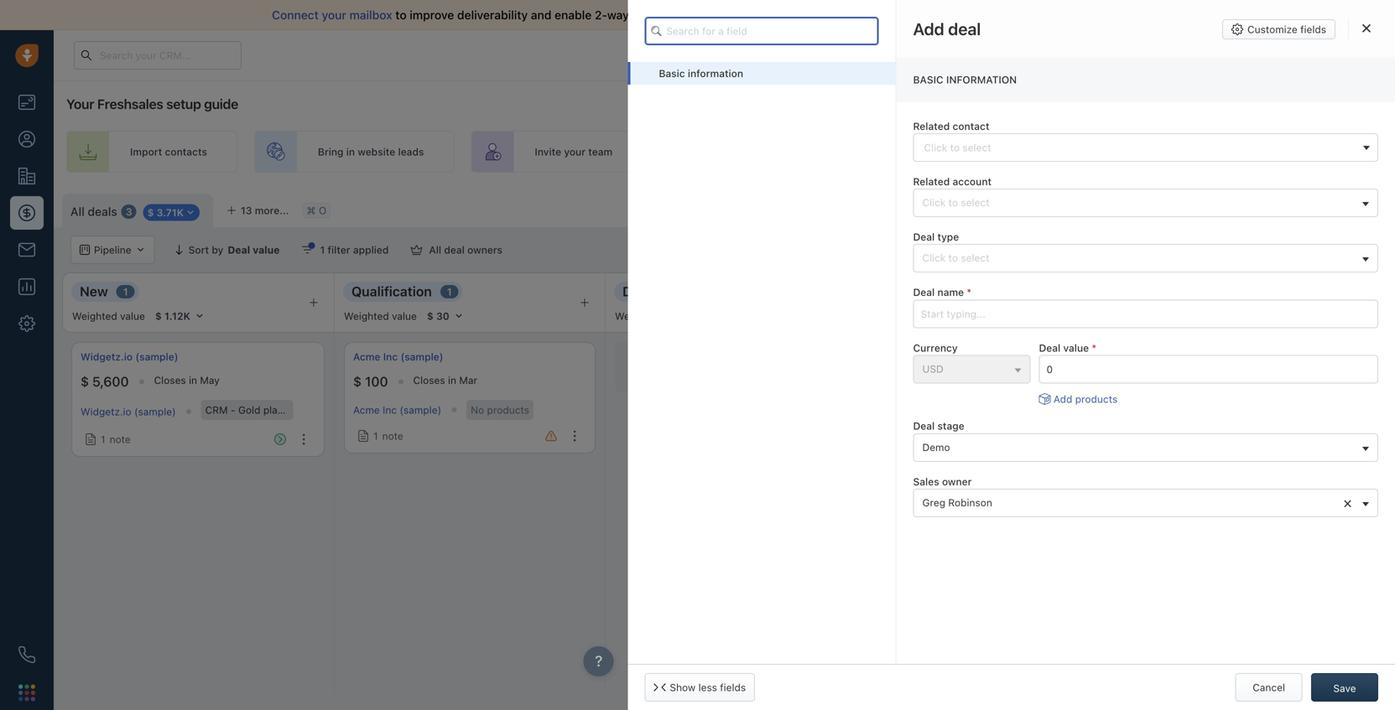 Task type: describe. For each thing, give the bounding box(es) containing it.
no products
[[471, 404, 529, 416]]

Click to select search field
[[913, 133, 1378, 162]]

0 horizontal spatial add deal
[[980, 361, 1022, 373]]

0
[[934, 286, 941, 298]]

2 horizontal spatial note
[[1172, 434, 1193, 446]]

1 horizontal spatial deal
[[1002, 361, 1022, 373]]

may
[[200, 374, 220, 386]]

13 more... button
[[217, 199, 298, 222]]

related account
[[913, 176, 992, 187]]

sequence
[[1018, 146, 1065, 158]]

closes for $ 3,200
[[1216, 374, 1248, 386]]

1 acme inc (sample) from the top
[[353, 351, 443, 363]]

3,200
[[1154, 374, 1191, 390]]

all for deals
[[70, 205, 85, 219]]

phone image
[[18, 647, 35, 664]]

sales owner
[[913, 476, 972, 488]]

improve
[[410, 8, 454, 22]]

add
[[913, 19, 944, 39]]

1 filter applied
[[320, 244, 389, 256]]

deals
[[88, 205, 117, 219]]

have
[[1006, 8, 1032, 22]]

invite your team link
[[471, 131, 643, 173]]

1 widgetz.io (sample) link from the top
[[81, 350, 178, 364]]

save
[[1333, 683, 1356, 695]]

new
[[80, 284, 108, 300]]

deal for deal name *
[[913, 287, 935, 298]]

-
[[231, 404, 235, 416]]

more...
[[255, 205, 289, 216]]

add deal inside button
[[1336, 202, 1378, 214]]

all deals link
[[70, 204, 117, 220]]

(sample) down $ 100
[[327, 404, 369, 416]]

your for team
[[564, 146, 586, 158]]

2 inc from the top
[[383, 404, 397, 416]]

negotiation
[[1141, 284, 1215, 300]]

way
[[607, 8, 629, 22]]

quotas
[[1171, 244, 1205, 256]]

to left start
[[1035, 8, 1046, 22]]

your for mailbox
[[322, 8, 346, 22]]

close image
[[1362, 23, 1371, 33]]

to down 'related account'
[[948, 197, 958, 208]]

crm - gold plan monthly (sample)
[[205, 404, 369, 416]]

2 horizontal spatial 1 note
[[1163, 434, 1193, 446]]

o
[[319, 205, 326, 216]]

2 widgetz.io (sample) from the top
[[81, 406, 176, 418]]

so
[[934, 8, 948, 22]]

trial
[[969, 49, 985, 60]]

applied
[[353, 244, 389, 256]]

deliverability
[[457, 8, 528, 22]]

Search for a field text field
[[645, 17, 879, 45]]

create
[[955, 146, 987, 158]]

closes for $ 5,600
[[154, 374, 186, 386]]

setup
[[166, 96, 201, 112]]

explore
[[1087, 49, 1124, 61]]

in left 21 on the right top of the page
[[1012, 49, 1020, 60]]

plan
[[263, 404, 283, 416]]

deal for deal stage
[[913, 420, 935, 432]]

stage
[[937, 420, 964, 432]]

0 vertical spatial import
[[792, 8, 829, 22]]

bring
[[318, 146, 344, 158]]

quotas and forecasting
[[1171, 244, 1286, 256]]

deal inside button
[[1358, 202, 1378, 214]]

customize
[[1247, 23, 1298, 35]]

add deal button
[[1313, 194, 1387, 222]]

container_wx8msf4aqz5i3rn1 image for 'all deal owners' "button"
[[411, 244, 422, 256]]

2 widgetz.io (sample) link from the top
[[81, 406, 176, 418]]

name
[[937, 287, 964, 298]]

sales
[[913, 476, 939, 488]]

data
[[907, 8, 931, 22]]

0 horizontal spatial add
[[980, 361, 999, 373]]

$ for $ 5,600
[[81, 374, 89, 390]]

deal for deal type
[[913, 231, 935, 243]]

$ 100
[[353, 374, 388, 390]]

$ 5,600
[[81, 374, 129, 390]]

1 widgetz.io from the top
[[81, 351, 133, 363]]

owner
[[942, 476, 972, 488]]

all deals 3
[[70, 205, 132, 219]]

0 horizontal spatial information
[[688, 68, 743, 79]]

all for deal
[[429, 244, 441, 256]]

Search your CRM... text field
[[74, 41, 242, 70]]

1 down 'all deal owners' "button"
[[447, 286, 452, 298]]

basic information link
[[628, 62, 895, 85]]

1 inc from the top
[[383, 351, 398, 363]]

you
[[951, 8, 971, 22]]

contacts
[[165, 146, 207, 158]]

account
[[953, 176, 992, 187]]

closes in may
[[154, 374, 220, 386]]

0 horizontal spatial demo
[[882, 284, 919, 300]]

$ for $ 100
[[353, 374, 362, 390]]

mar
[[459, 374, 477, 386]]

greg robinson
[[922, 497, 992, 509]]

add products link
[[1039, 392, 1118, 407]]

freshworks switcher image
[[18, 685, 35, 702]]

cancel button
[[1235, 674, 1302, 702]]

products for no products
[[487, 404, 529, 416]]

(sample) up closes in mar
[[401, 351, 443, 363]]

connect your mailbox link
[[272, 8, 395, 22]]

greg
[[922, 497, 945, 509]]

deal for deal value *
[[1039, 342, 1061, 354]]

import contacts
[[130, 146, 207, 158]]

contact
[[953, 120, 989, 132]]

your freshsales setup guide
[[66, 96, 238, 112]]

Search field
[[1304, 236, 1388, 264]]

click to select button for deal type
[[913, 244, 1378, 273]]

1 horizontal spatial basic
[[913, 74, 944, 86]]

website
[[358, 146, 395, 158]]

email
[[675, 8, 705, 22]]

(sample) down closes in mar
[[400, 404, 441, 416]]

show less fields button
[[645, 674, 755, 702]]

customize fields
[[1247, 23, 1326, 35]]

sync
[[632, 8, 658, 22]]

related contact
[[913, 120, 989, 132]]

monthly
[[286, 404, 324, 416]]

1 inside button
[[320, 244, 325, 256]]

related for related contact
[[913, 120, 950, 132]]

in for $ 5,600
[[189, 374, 197, 386]]

qualification
[[351, 284, 432, 300]]

freshsales
[[97, 96, 163, 112]]

0 horizontal spatial basic
[[659, 68, 685, 79]]

less
[[698, 682, 717, 694]]

100
[[365, 374, 388, 390]]

21
[[1023, 49, 1033, 60]]

ends
[[988, 49, 1009, 60]]

demo inside "button"
[[922, 441, 950, 453]]

1 horizontal spatial information
[[946, 74, 1017, 86]]

usd button
[[913, 355, 1031, 384]]

0 horizontal spatial and
[[531, 8, 552, 22]]



Task type: locate. For each thing, give the bounding box(es) containing it.
basic down add
[[913, 74, 944, 86]]

deal left name
[[913, 287, 935, 298]]

deal
[[948, 19, 981, 39]]

mailbox
[[349, 8, 392, 22]]

container_wx8msf4aqz5i3rn1 image down $ 5,600 in the bottom left of the page
[[85, 434, 96, 446]]

in for $ 100
[[448, 374, 456, 386]]

2 click to select from the top
[[922, 252, 990, 264]]

your for your freshsales setup guide
[[66, 96, 94, 112]]

related for related account
[[913, 176, 950, 187]]

sales left data
[[875, 8, 904, 22]]

2 vertical spatial add
[[1053, 393, 1072, 405]]

click for related
[[922, 197, 946, 208]]

0 horizontal spatial products
[[487, 404, 529, 416]]

your left trial
[[946, 49, 966, 60]]

no
[[471, 404, 484, 416]]

your trial ends in 21 days
[[946, 49, 1056, 60]]

1 closes from the left
[[154, 374, 186, 386]]

click to select down type
[[922, 252, 990, 264]]

click to select for type
[[922, 252, 990, 264]]

1 vertical spatial all
[[429, 244, 441, 256]]

container_wx8msf4aqz5i3rn1 image down $ 3,200
[[1147, 434, 1158, 446]]

products for add products
[[1075, 393, 1118, 405]]

days
[[1035, 49, 1056, 60], [1271, 374, 1293, 386]]

click to select for account
[[922, 197, 990, 208]]

None search field
[[645, 17, 879, 45]]

note down 100
[[382, 430, 403, 442]]

deal type
[[913, 231, 959, 243]]

basic information
[[659, 68, 743, 79], [913, 74, 1017, 86]]

(sample) right techcave
[[1191, 351, 1234, 363]]

owners
[[467, 244, 502, 256]]

1 vertical spatial your
[[66, 96, 94, 112]]

0 vertical spatial acme inc (sample)
[[353, 351, 443, 363]]

0 vertical spatial widgetz.io
[[81, 351, 133, 363]]

crm
[[205, 404, 228, 416]]

related left the account
[[913, 176, 950, 187]]

leads
[[398, 146, 424, 158]]

1 horizontal spatial your
[[564, 146, 586, 158]]

days right 4
[[1271, 374, 1293, 386]]

1 vertical spatial add deal
[[980, 361, 1022, 373]]

select for account
[[961, 197, 990, 208]]

select for type
[[961, 252, 990, 264]]

robinson
[[948, 497, 992, 509]]

deal left stage
[[913, 420, 935, 432]]

search image
[[651, 24, 668, 38]]

deal
[[913, 231, 935, 243], [913, 287, 935, 298], [1039, 342, 1061, 354], [913, 420, 935, 432]]

2 horizontal spatial $
[[1143, 374, 1151, 390]]

sales right create
[[990, 146, 1015, 158]]

explore plans
[[1087, 49, 1153, 61]]

container_wx8msf4aqz5i3rn1 image for the 1 filter applied button
[[302, 244, 313, 256]]

value
[[1063, 342, 1089, 354]]

widgetz.io
[[81, 351, 133, 363], [81, 406, 131, 418]]

1 horizontal spatial import
[[792, 8, 829, 22]]

0 horizontal spatial container_wx8msf4aqz5i3rn1 image
[[85, 434, 96, 446]]

1 note for $ 5,600
[[101, 434, 131, 446]]

0 vertical spatial acme
[[353, 351, 380, 363]]

closes left 4
[[1216, 374, 1248, 386]]

inc down 100
[[383, 404, 397, 416]]

1 right new
[[123, 286, 128, 298]]

widgetz.io (sample) up 5,600
[[81, 351, 178, 363]]

to down type
[[948, 252, 958, 264]]

1 horizontal spatial $
[[353, 374, 362, 390]]

(sample) up closes in may
[[135, 351, 178, 363]]

0 vertical spatial deal
[[1358, 202, 1378, 214]]

0 vertical spatial related
[[913, 120, 950, 132]]

2 click to select button from the top
[[913, 244, 1378, 273]]

and right the quotas
[[1208, 244, 1226, 256]]

(sample) down closes in may
[[134, 406, 176, 418]]

1 vertical spatial select
[[961, 252, 990, 264]]

container_wx8msf4aqz5i3rn1 image
[[302, 244, 313, 256], [411, 244, 422, 256], [85, 434, 96, 446]]

1 vertical spatial acme inc (sample)
[[353, 404, 441, 416]]

fields inside customize fields button
[[1300, 23, 1326, 35]]

your for your trial ends in 21 days
[[946, 49, 966, 60]]

bring in website leads
[[318, 146, 424, 158]]

basic information down the search image
[[659, 68, 743, 79]]

connect
[[272, 8, 319, 22]]

usd
[[922, 363, 943, 375]]

guide
[[204, 96, 238, 112]]

from
[[1078, 8, 1104, 22]]

inc up 100
[[383, 351, 398, 363]]

$ left 5,600
[[81, 374, 89, 390]]

select up name
[[961, 252, 990, 264]]

0 horizontal spatial sales
[[875, 8, 904, 22]]

1 widgetz.io (sample) from the top
[[81, 351, 178, 363]]

in for $ 3,200
[[1251, 374, 1259, 386]]

explore plans link
[[1078, 45, 1162, 65]]

acme up $ 100
[[353, 351, 380, 363]]

closes left may on the bottom left of page
[[154, 374, 186, 386]]

invite your team
[[535, 146, 613, 158]]

2 horizontal spatial deal
[[1358, 202, 1378, 214]]

1 down $ 3,200
[[1163, 434, 1167, 446]]

0 vertical spatial all
[[70, 205, 85, 219]]

3
[[126, 206, 132, 218]]

0 vertical spatial inc
[[383, 351, 398, 363]]

closes in 4 days
[[1216, 374, 1293, 386]]

(sample)
[[135, 351, 178, 363], [401, 351, 443, 363], [1191, 351, 1234, 363], [400, 404, 441, 416], [327, 404, 369, 416], [134, 406, 176, 418]]

1 vertical spatial *
[[1092, 342, 1096, 354]]

1 horizontal spatial demo
[[922, 441, 950, 453]]

1 note down 3,200
[[1163, 434, 1193, 446]]

widgetz.io (sample) down 5,600
[[81, 406, 176, 418]]

* for deal value *
[[1092, 342, 1096, 354]]

all left owners
[[429, 244, 441, 256]]

show less fields
[[670, 682, 746, 694]]

sales
[[875, 8, 904, 22], [990, 146, 1015, 158]]

1 left 'filter' on the top of the page
[[320, 244, 325, 256]]

3 $ from the left
[[1143, 374, 1151, 390]]

phone element
[[10, 638, 44, 672]]

0 horizontal spatial fields
[[720, 682, 746, 694]]

1 vertical spatial sales
[[990, 146, 1015, 158]]

your left the team
[[564, 146, 586, 158]]

1 vertical spatial related
[[913, 176, 950, 187]]

enable
[[555, 8, 592, 22]]

products down value
[[1075, 393, 1118, 405]]

1 vertical spatial click to select
[[922, 252, 990, 264]]

demo down 'deal stage'
[[922, 441, 950, 453]]

your right all
[[847, 8, 872, 22]]

1 horizontal spatial your
[[946, 49, 966, 60]]

acme down $ 100
[[353, 404, 380, 416]]

1 vertical spatial click
[[922, 252, 946, 264]]

0 vertical spatial add deal
[[1336, 202, 1378, 214]]

1 down 100
[[373, 430, 378, 442]]

click to select button for related account
[[913, 189, 1378, 217]]

products right no
[[487, 404, 529, 416]]

$ for $ 3,200
[[1143, 374, 1151, 390]]

⌘
[[307, 205, 316, 216]]

2 acme from the top
[[353, 404, 380, 416]]

1 note for $ 100
[[373, 430, 403, 442]]

container_wx8msf4aqz5i3rn1 image left 'filter' on the top of the page
[[302, 244, 313, 256]]

0 vertical spatial widgetz.io (sample)
[[81, 351, 178, 363]]

add up search field
[[1336, 202, 1355, 214]]

2 $ from the left
[[353, 374, 362, 390]]

to right mailbox
[[395, 8, 407, 22]]

×
[[1343, 494, 1352, 512]]

2-
[[595, 8, 607, 22]]

acme inc (sample) link down 100
[[353, 404, 441, 416]]

products inside add products link
[[1075, 393, 1118, 405]]

your inside invite your team link
[[564, 146, 586, 158]]

click down 'deal type'
[[922, 252, 946, 264]]

2 horizontal spatial closes
[[1216, 374, 1248, 386]]

0 vertical spatial days
[[1035, 49, 1056, 60]]

0 horizontal spatial deal
[[444, 244, 465, 256]]

add inside dialog
[[1053, 393, 1072, 405]]

fields right less
[[720, 682, 746, 694]]

container_wx8msf4aqz5i3rn1 image inside the 1 filter applied button
[[302, 244, 313, 256]]

and inside quotas and forecasting link
[[1208, 244, 1226, 256]]

techcave (sample)
[[1143, 351, 1234, 363]]

13 more...
[[241, 205, 289, 216]]

deal name *
[[913, 287, 972, 298]]

type
[[937, 231, 959, 243]]

add down the deal value *
[[1053, 393, 1072, 405]]

1 note down 100
[[373, 430, 403, 442]]

2 related from the top
[[913, 176, 950, 187]]

0 horizontal spatial your
[[66, 96, 94, 112]]

1 vertical spatial widgetz.io (sample) link
[[81, 406, 176, 418]]

1 horizontal spatial sales
[[990, 146, 1015, 158]]

import left contacts
[[130, 146, 162, 158]]

Enter value number field
[[1039, 355, 1378, 384]]

2 widgetz.io from the top
[[81, 406, 131, 418]]

deal inside "button"
[[444, 244, 465, 256]]

add deal dialog
[[628, 0, 1395, 711]]

0 horizontal spatial import
[[130, 146, 162, 158]]

team
[[588, 146, 613, 158]]

1 horizontal spatial note
[[382, 430, 403, 442]]

in left 4
[[1251, 374, 1259, 386]]

2 acme inc (sample) from the top
[[353, 404, 441, 416]]

1 vertical spatial and
[[1208, 244, 1226, 256]]

of
[[661, 8, 672, 22]]

scratch.
[[1107, 8, 1153, 22]]

1 vertical spatial deal
[[444, 244, 465, 256]]

1 horizontal spatial products
[[1075, 393, 1118, 405]]

closes left mar
[[413, 374, 445, 386]]

days right 21 on the right top of the page
[[1035, 49, 1056, 60]]

widgetz.io up $ 5,600 in the bottom left of the page
[[81, 351, 133, 363]]

*
[[967, 287, 972, 298], [1092, 342, 1096, 354]]

1 vertical spatial widgetz.io
[[81, 406, 131, 418]]

0 vertical spatial widgetz.io (sample) link
[[81, 350, 178, 364]]

0 vertical spatial sales
[[875, 8, 904, 22]]

Start typing... text field
[[913, 300, 1378, 328]]

1 horizontal spatial fields
[[1300, 23, 1326, 35]]

1 horizontal spatial basic information
[[913, 74, 1017, 86]]

connect your mailbox to improve deliverability and enable 2-way sync of email conversations. import all your sales data so you don't have to start from scratch.
[[272, 8, 1153, 22]]

1 vertical spatial add
[[980, 361, 999, 373]]

2 click from the top
[[922, 252, 946, 264]]

your left mailbox
[[322, 8, 346, 22]]

0 horizontal spatial closes
[[154, 374, 186, 386]]

0 vertical spatial and
[[531, 8, 552, 22]]

1 vertical spatial click to select button
[[913, 244, 1378, 273]]

$ 3,200
[[1143, 374, 1191, 390]]

note down 5,600
[[110, 434, 131, 446]]

click to select button down click to select search field
[[913, 189, 1378, 217]]

widgetz.io (sample) link up 5,600
[[81, 350, 178, 364]]

1 filter applied button
[[291, 236, 400, 264]]

* right value
[[1092, 342, 1096, 354]]

0 vertical spatial click to select button
[[913, 189, 1378, 217]]

import contacts link
[[66, 131, 237, 173]]

1 horizontal spatial 1 note
[[373, 430, 403, 442]]

1 horizontal spatial closes
[[413, 374, 445, 386]]

1 acme inc (sample) link from the top
[[353, 350, 443, 364]]

1 click from the top
[[922, 197, 946, 208]]

0 vertical spatial your
[[946, 49, 966, 60]]

currency
[[913, 342, 958, 354]]

2 horizontal spatial container_wx8msf4aqz5i3rn1 image
[[411, 244, 422, 256]]

don't
[[974, 8, 1003, 22]]

click to select down 'related account'
[[922, 197, 990, 208]]

4
[[1262, 374, 1268, 386]]

1 note
[[373, 430, 403, 442], [101, 434, 131, 446], [1163, 434, 1193, 446]]

* right name
[[967, 287, 972, 298]]

container_wx8msf4aqz5i3rn1 image for acme inc (sample)
[[357, 430, 369, 442]]

add products
[[1053, 393, 1118, 405]]

deal stage
[[913, 420, 964, 432]]

fields right customize
[[1300, 23, 1326, 35]]

bring in website leads link
[[254, 131, 454, 173]]

widgetz.io down $ 5,600 in the bottom left of the page
[[81, 406, 131, 418]]

all left the deals
[[70, 205, 85, 219]]

$ left 100
[[353, 374, 362, 390]]

1 horizontal spatial and
[[1208, 244, 1226, 256]]

0 vertical spatial acme inc (sample) link
[[353, 350, 443, 364]]

0 vertical spatial add
[[1336, 202, 1355, 214]]

1 select from the top
[[961, 197, 990, 208]]

information down trial
[[946, 74, 1017, 86]]

1 horizontal spatial days
[[1271, 374, 1293, 386]]

products
[[1075, 393, 1118, 405], [487, 404, 529, 416]]

related left the contact
[[913, 120, 950, 132]]

0 horizontal spatial days
[[1035, 49, 1056, 60]]

container_wx8msf4aqz5i3rn1 image down $ 100
[[357, 430, 369, 442]]

1 vertical spatial import
[[130, 146, 162, 158]]

basic information down trial
[[913, 74, 1017, 86]]

2 horizontal spatial your
[[847, 8, 872, 22]]

information down the connect your mailbox to improve deliverability and enable 2-way sync of email conversations. import all your sales data so you don't have to start from scratch.
[[688, 68, 743, 79]]

0 vertical spatial fields
[[1300, 23, 1326, 35]]

show
[[670, 682, 696, 694]]

widgetz.io (sample) link
[[81, 350, 178, 364], [81, 406, 176, 418]]

customize fields button
[[1222, 19, 1335, 39]]

demo button
[[913, 433, 1378, 462]]

container_wx8msf4aqz5i3rn1 image for techcave (sample)
[[1147, 434, 1158, 446]]

add deal right usd
[[980, 361, 1022, 373]]

click to select button up negotiation at the top of page
[[913, 244, 1378, 273]]

demo left 0
[[882, 284, 919, 300]]

in right bring
[[346, 146, 355, 158]]

0 vertical spatial click
[[922, 197, 946, 208]]

1 acme from the top
[[353, 351, 380, 363]]

1 vertical spatial demo
[[922, 441, 950, 453]]

1 vertical spatial inc
[[383, 404, 397, 416]]

2 closes from the left
[[413, 374, 445, 386]]

5,600
[[92, 374, 129, 390]]

2 select from the top
[[961, 252, 990, 264]]

plans
[[1127, 49, 1153, 61]]

import all your sales data link
[[792, 8, 934, 22]]

add deal up search field
[[1336, 202, 1378, 214]]

all deal owners button
[[400, 236, 513, 264]]

deal left value
[[1039, 342, 1061, 354]]

acme inc (sample) down 100
[[353, 404, 441, 416]]

2 vertical spatial deal
[[1002, 361, 1022, 373]]

import inside import contacts link
[[130, 146, 162, 158]]

all inside 'all deal owners' "button"
[[429, 244, 441, 256]]

add
[[1336, 202, 1355, 214], [980, 361, 999, 373], [1053, 393, 1072, 405]]

0 vertical spatial select
[[961, 197, 990, 208]]

note for $ 5,600
[[110, 434, 131, 446]]

0 vertical spatial click to select
[[922, 197, 990, 208]]

0 horizontal spatial basic information
[[659, 68, 743, 79]]

1 $ from the left
[[81, 374, 89, 390]]

add right usd
[[980, 361, 999, 373]]

0 horizontal spatial 1 note
[[101, 434, 131, 446]]

import left all
[[792, 8, 829, 22]]

click down 'related account'
[[922, 197, 946, 208]]

1 click to select from the top
[[922, 197, 990, 208]]

your
[[322, 8, 346, 22], [847, 8, 872, 22], [564, 146, 586, 158]]

1 horizontal spatial *
[[1092, 342, 1096, 354]]

inc
[[383, 351, 398, 363], [383, 404, 397, 416]]

in left may on the bottom left of page
[[189, 374, 197, 386]]

$
[[81, 374, 89, 390], [353, 374, 362, 390], [1143, 374, 1151, 390]]

your left freshsales
[[66, 96, 94, 112]]

0 vertical spatial demo
[[882, 284, 919, 300]]

and left enable
[[531, 8, 552, 22]]

basic down the search image
[[659, 68, 685, 79]]

fields
[[1300, 23, 1326, 35], [720, 682, 746, 694]]

techcave
[[1143, 351, 1188, 363]]

0 horizontal spatial your
[[322, 8, 346, 22]]

select down the account
[[961, 197, 990, 208]]

1 horizontal spatial add
[[1053, 393, 1072, 405]]

acme
[[353, 351, 380, 363], [353, 404, 380, 416]]

1 note down 5,600
[[101, 434, 131, 446]]

fields inside show less fields button
[[720, 682, 746, 694]]

click for deal
[[922, 252, 946, 264]]

note down 3,200
[[1172, 434, 1193, 446]]

0 horizontal spatial $
[[81, 374, 89, 390]]

acme inc (sample) up 100
[[353, 351, 443, 363]]

techcave (sample) link
[[1143, 350, 1234, 364]]

1 vertical spatial acme inc (sample) link
[[353, 404, 441, 416]]

cancel
[[1253, 682, 1285, 694]]

1 vertical spatial days
[[1271, 374, 1293, 386]]

container_wx8msf4aqz5i3rn1 image inside quotas and forecasting link
[[1155, 244, 1166, 256]]

1 vertical spatial fields
[[720, 682, 746, 694]]

2 acme inc (sample) link from the top
[[353, 404, 441, 416]]

1 horizontal spatial all
[[429, 244, 441, 256]]

0 horizontal spatial note
[[110, 434, 131, 446]]

closes for $ 100
[[413, 374, 445, 386]]

13
[[241, 205, 252, 216]]

start
[[1049, 8, 1075, 22]]

1 vertical spatial acme
[[353, 404, 380, 416]]

save button
[[1311, 674, 1378, 702]]

add inside button
[[1336, 202, 1355, 214]]

0 horizontal spatial all
[[70, 205, 85, 219]]

container_wx8msf4aqz5i3rn1 image right applied
[[411, 244, 422, 256]]

$ left 3,200
[[1143, 374, 1151, 390]]

1 down $ 5,600 in the bottom left of the page
[[101, 434, 105, 446]]

container_wx8msf4aqz5i3rn1 image inside 'all deal owners' "button"
[[411, 244, 422, 256]]

0 horizontal spatial *
[[967, 287, 972, 298]]

1 horizontal spatial add deal
[[1336, 202, 1378, 214]]

container_wx8msf4aqz5i3rn1 image left the quotas
[[1155, 244, 1166, 256]]

note for $ 100
[[382, 430, 403, 442]]

1 click to select button from the top
[[913, 189, 1378, 217]]

in left mar
[[448, 374, 456, 386]]

in
[[1012, 49, 1020, 60], [346, 146, 355, 158], [189, 374, 197, 386], [448, 374, 456, 386], [1251, 374, 1259, 386]]

container_wx8msf4aqz5i3rn1 image
[[1155, 244, 1166, 256], [357, 430, 369, 442], [1147, 434, 1158, 446]]

2 horizontal spatial add
[[1336, 202, 1355, 214]]

0 vertical spatial *
[[967, 287, 972, 298]]

invite
[[535, 146, 561, 158]]

1 horizontal spatial container_wx8msf4aqz5i3rn1 image
[[302, 244, 313, 256]]

1 related from the top
[[913, 120, 950, 132]]

acme inc (sample) link up 100
[[353, 350, 443, 364]]

deal left type
[[913, 231, 935, 243]]

deal value *
[[1039, 342, 1096, 354]]

3 closes from the left
[[1216, 374, 1248, 386]]

* for deal name *
[[967, 287, 972, 298]]



Task type: vqa. For each thing, say whether or not it's contained in the screenshot.
the Left message
no



